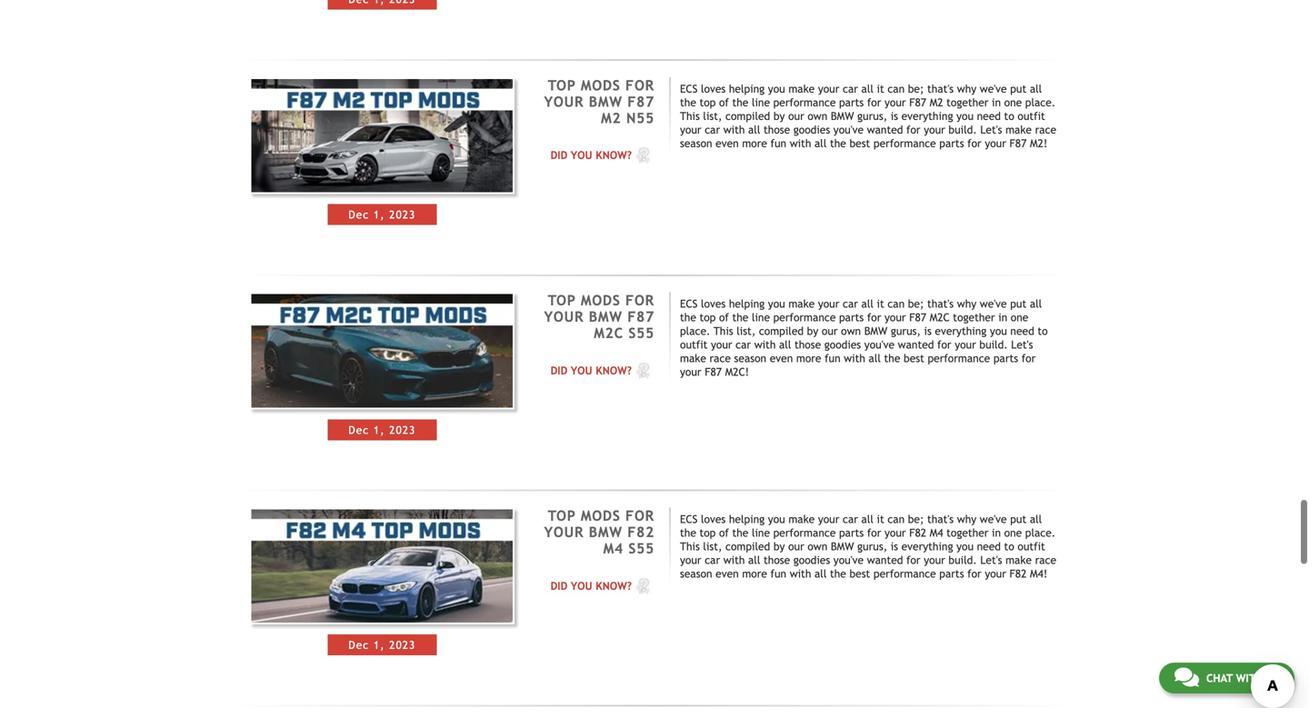 Task type: locate. For each thing, give the bounding box(es) containing it.
goodies
[[794, 123, 831, 136], [825, 339, 862, 351], [794, 554, 831, 567]]

it
[[877, 82, 885, 95], [877, 298, 885, 310], [877, 513, 885, 526]]

of
[[720, 96, 729, 109], [720, 311, 729, 324], [720, 527, 729, 539]]

1 vertical spatial 1,
[[374, 424, 385, 436]]

place. for top mods for your bmw f87 m2c s55
[[680, 325, 711, 338]]

3 top from the top
[[548, 508, 576, 524]]

2 it from the top
[[877, 298, 885, 310]]

together for top mods for your bmw f87 m2 n55
[[947, 96, 989, 109]]

gurus, inside the ecs loves helping you make your car all it can be; that's why we've put all the top of the line performance parts for your f82 m4 together in one place. this list, compiled by our own bmw gurus, is everything you need to outfit your car with all those goodies you've wanted for your build. let's make race season even more fun with all the best performance parts for your f82 m4!
[[858, 540, 888, 553]]

1 vertical spatial to
[[1038, 325, 1048, 338]]

bmw
[[589, 94, 623, 110], [831, 109, 855, 122], [589, 309, 623, 325], [865, 325, 888, 338], [589, 524, 623, 541], [831, 540, 855, 553]]

did you know? down top mods for your bmw f82 m4 s55
[[551, 580, 632, 593]]

more inside the ecs loves helping you make your car all it can be; that's why we've put all the top of the line performance parts for your f82 m4 together in one place. this list, compiled by our own bmw gurus, is everything you need to outfit your car with all those goodies you've wanted for your build. let's make race season even more fun with all the best performance parts for your f82 m4!
[[743, 568, 768, 580]]

f82 inside top mods for your bmw f82 m4 s55
[[628, 524, 655, 541]]

more for top mods for your bmw f87 m2 n55
[[743, 137, 768, 149]]

it inside ecs loves helping you make your car all it can be; that's why we've put all the top of the line performance parts for your f87 m2 together in one place. this list, compiled by our own bmw gurus, is everything you need to outfit your car with all those goodies you've wanted for your build. let's make race season even more fun with all the best performance parts for your f87 m2!
[[877, 82, 885, 95]]

0 vertical spatial it
[[877, 82, 885, 95]]

3 dec from the top
[[349, 639, 370, 652]]

parts
[[840, 96, 864, 109], [940, 137, 965, 149], [840, 311, 864, 324], [994, 352, 1019, 365], [840, 527, 864, 539], [940, 568, 965, 580]]

you down top mods for your bmw f87 m2 n55
[[571, 149, 593, 162]]

1 vertical spatial 6 image
[[632, 577, 655, 595]]

more for top mods for your bmw f87 m2c s55
[[797, 352, 822, 365]]

m4
[[930, 527, 944, 539], [604, 541, 624, 557]]

fun inside ecs loves helping you make your car all it can be; that's why we've put all the top of the line performance parts for your f87 m2 together in one place. this list, compiled by our own bmw gurus, is everything you need to outfit your car with all those goodies you've wanted for your build. let's make race season even more fun with all the best performance parts for your f87 m2!
[[771, 137, 787, 149]]

1 top from the top
[[700, 96, 716, 109]]

0 vertical spatial season
[[680, 137, 713, 149]]

season
[[680, 137, 713, 149], [735, 352, 767, 365], [680, 568, 713, 580]]

ecs right top mods for your bmw f87 m2c s55
[[680, 298, 698, 310]]

own inside the ecs loves helping you make your car all it can be; that's why we've put all the top of the line performance parts for your f82 m4 together in one place. this list, compiled by our own bmw gurus, is everything you need to outfit your car with all those goodies you've wanted for your build. let's make race season even more fun with all the best performance parts for your f82 m4!
[[808, 540, 828, 553]]

2 dec from the top
[[349, 424, 370, 436]]

1 line from the top
[[752, 96, 771, 109]]

place. inside the ecs loves helping you make your car all it can be; that's why we've put all the top of the line performance parts for your f82 m4 together in one place. this list, compiled by our own bmw gurus, is everything you need to outfit your car with all those goodies you've wanted for your build. let's make race season even more fun with all the best performance parts for your f82 m4!
[[1026, 527, 1056, 539]]

car
[[843, 82, 859, 95], [705, 123, 721, 136], [843, 298, 859, 310], [736, 339, 751, 351], [843, 513, 859, 526], [705, 554, 721, 567]]

0 vertical spatial to
[[1005, 109, 1015, 122]]

ecs inside ecs loves helping you make your car all it can be; that's why we've put all the top of the line performance parts for your f87 m2 together in one place. this list, compiled by our own bmw gurus, is everything you need to outfit your car with all those goodies you've wanted for your build. let's make race season even more fun with all the best performance parts for your f87 m2!
[[680, 82, 698, 95]]

2 vertical spatial this
[[680, 540, 700, 553]]

is
[[891, 109, 899, 122], [925, 325, 932, 338], [891, 540, 899, 553]]

0 vertical spatial even
[[716, 137, 739, 149]]

dec down top mods for your bmw f87 m2 n55 image
[[349, 208, 370, 221]]

gurus, inside ecs loves helping you make your car all it can be; that's why we've put all the top of the line performance parts for your f87 m2c together in one place. this list, compiled by our own bmw gurus, is everything you need to outfit your car with all those goodies you've wanted for your build. let's make race season even more fun with all the best performance parts for your f87 m2c!
[[891, 325, 921, 338]]

1 vertical spatial even
[[770, 352, 793, 365]]

we've
[[980, 82, 1008, 95], [980, 298, 1008, 310], [980, 513, 1008, 526]]

m4 inside the ecs loves helping you make your car all it can be; that's why we've put all the top of the line performance parts for your f82 m4 together in one place. this list, compiled by our own bmw gurus, is everything you need to outfit your car with all those goodies you've wanted for your build. let's make race season even more fun with all the best performance parts for your f82 m4!
[[930, 527, 944, 539]]

outfit inside the ecs loves helping you make your car all it can be; that's why we've put all the top of the line performance parts for your f82 m4 together in one place. this list, compiled by our own bmw gurus, is everything you need to outfit your car with all those goodies you've wanted for your build. let's make race season even more fun with all the best performance parts for your f82 m4!
[[1018, 540, 1046, 553]]

by for top mods for your bmw f82 m4 s55
[[774, 540, 785, 553]]

2 vertical spatial best
[[850, 568, 871, 580]]

race up m2c!
[[710, 352, 731, 365]]

1 be; from the top
[[909, 82, 925, 95]]

that's
[[928, 82, 954, 95], [928, 298, 954, 310], [928, 513, 954, 526]]

dec 1, 2023 link for top mods for your bmw f87 m2c s55
[[250, 293, 515, 441]]

0 vertical spatial you
[[571, 149, 593, 162]]

this inside ecs loves helping you make your car all it can be; that's why we've put all the top of the line performance parts for your f87 m2 together in one place. this list, compiled by our own bmw gurus, is everything you need to outfit your car with all those goodies you've wanted for your build. let's make race season even more fun with all the best performance parts for your f87 m2!
[[680, 109, 700, 122]]

1 did from the top
[[551, 149, 568, 162]]

2 vertical spatial that's
[[928, 513, 954, 526]]

0 vertical spatial need
[[978, 109, 1002, 122]]

own for top mods for your bmw f87 m2 n55
[[808, 109, 828, 122]]

s55 for top mods for your bmw f82 m4 s55
[[629, 541, 655, 557]]

0 vertical spatial s55
[[629, 325, 655, 342]]

ecs inside the ecs loves helping you make your car all it can be; that's why we've put all the top of the line performance parts for your f82 m4 together in one place. this list, compiled by our own bmw gurus, is everything you need to outfit your car with all those goodies you've wanted for your build. let's make race season even more fun with all the best performance parts for your f82 m4!
[[680, 513, 698, 526]]

0 vertical spatial by
[[774, 109, 785, 122]]

even inside ecs loves helping you make your car all it can be; that's why we've put all the top of the line performance parts for your f87 m2 together in one place. this list, compiled by our own bmw gurus, is everything you need to outfit your car with all those goodies you've wanted for your build. let's make race season even more fun with all the best performance parts for your f87 m2!
[[716, 137, 739, 149]]

top inside ecs loves helping you make your car all it can be; that's why we've put all the top of the line performance parts for your f87 m2c together in one place. this list, compiled by our own bmw gurus, is everything you need to outfit your car with all those goodies you've wanted for your build. let's make race season even more fun with all the best performance parts for your f87 m2c!
[[700, 311, 716, 324]]

best inside ecs loves helping you make your car all it can be; that's why we've put all the top of the line performance parts for your f87 m2c together in one place. this list, compiled by our own bmw gurus, is everything you need to outfit your car with all those goodies you've wanted for your build. let's make race season even more fun with all the best performance parts for your f87 m2c!
[[904, 352, 925, 365]]

1 dec 1, 2023 from the top
[[349, 208, 416, 221]]

season inside the ecs loves helping you make your car all it can be; that's why we've put all the top of the line performance parts for your f82 m4 together in one place. this list, compiled by our own bmw gurus, is everything you need to outfit your car with all those goodies you've wanted for your build. let's make race season even more fun with all the best performance parts for your f82 m4!
[[680, 568, 713, 580]]

2 vertical spatial you've
[[834, 554, 864, 567]]

1 vertical spatial more
[[797, 352, 822, 365]]

3 of from the top
[[720, 527, 729, 539]]

know? down n55
[[596, 149, 632, 162]]

outfit
[[1018, 109, 1046, 122], [680, 339, 708, 351], [1018, 540, 1046, 553]]

0 vertical spatial more
[[743, 137, 768, 149]]

2023 for top mods for your bmw f87 m2c s55
[[389, 424, 416, 436]]

0 vertical spatial compiled
[[726, 109, 771, 122]]

1 vertical spatial why
[[958, 298, 977, 310]]

you for m2
[[571, 149, 593, 162]]

by inside the ecs loves helping you make your car all it can be; that's why we've put all the top of the line performance parts for your f82 m4 together in one place. this list, compiled by our own bmw gurus, is everything you need to outfit your car with all those goodies you've wanted for your build. let's make race season even more fun with all the best performance parts for your f82 m4!
[[774, 540, 785, 553]]

1 vertical spatial everything
[[936, 325, 987, 338]]

1 it from the top
[[877, 82, 885, 95]]

2023 down top mods for your bmw f82 m4 s55 image
[[389, 639, 416, 652]]

more inside ecs loves helping you make your car all it can be; that's why we've put all the top of the line performance parts for your f87 m2 together in one place. this list, compiled by our own bmw gurus, is everything you need to outfit your car with all those goodies you've wanted for your build. let's make race season even more fun with all the best performance parts for your f87 m2!
[[743, 137, 768, 149]]

3 dec 1, 2023 from the top
[[349, 639, 416, 652]]

build. inside ecs loves helping you make your car all it can be; that's why we've put all the top of the line performance parts for your f87 m2 together in one place. this list, compiled by our own bmw gurus, is everything you need to outfit your car with all those goodies you've wanted for your build. let's make race season even more fun with all the best performance parts for your f87 m2!
[[949, 123, 978, 136]]

season inside ecs loves helping you make your car all it can be; that's why we've put all the top of the line performance parts for your f87 m2 together in one place. this list, compiled by our own bmw gurus, is everything you need to outfit your car with all those goodies you've wanted for your build. let's make race season even more fun with all the best performance parts for your f87 m2!
[[680, 137, 713, 149]]

of for top mods for your bmw f87 m2 n55
[[720, 96, 729, 109]]

2 line from the top
[[752, 311, 771, 324]]

best inside the ecs loves helping you make your car all it can be; that's why we've put all the top of the line performance parts for your f82 m4 together in one place. this list, compiled by our own bmw gurus, is everything you need to outfit your car with all those goodies you've wanted for your build. let's make race season even more fun with all the best performance parts for your f82 m4!
[[850, 568, 871, 580]]

0 vertical spatial own
[[808, 109, 828, 122]]

everything inside ecs loves helping you make your car all it can be; that's why we've put all the top of the line performance parts for your f87 m2c together in one place. this list, compiled by our own bmw gurus, is everything you need to outfit your car with all those goodies you've wanted for your build. let's make race season even more fun with all the best performance parts for your f87 m2c!
[[936, 325, 987, 338]]

compiled for top mods for your bmw f87 m2 n55
[[726, 109, 771, 122]]

n55
[[627, 110, 655, 126]]

top for top mods for your bmw f87 m2c s55
[[548, 293, 576, 309]]

best for top mods for your bmw f87 m2c s55
[[904, 352, 925, 365]]

2 vertical spatial dec 1, 2023 link
[[250, 508, 515, 656]]

dec 1, 2023 down top mods for your bmw f82 m4 s55 image
[[349, 639, 416, 652]]

2023 down top mods for your bmw f87 m2c s55 image
[[389, 424, 416, 436]]

together inside ecs loves helping you make your car all it can be; that's why we've put all the top of the line performance parts for your f87 m2c together in one place. this list, compiled by our own bmw gurus, is everything you need to outfit your car with all those goodies you've wanted for your build. let's make race season even more fun with all the best performance parts for your f87 m2c!
[[954, 311, 996, 324]]

1 vertical spatial can
[[888, 298, 905, 310]]

1 mods from the top
[[581, 77, 621, 94]]

2 vertical spatial let's
[[981, 554, 1003, 567]]

bmw inside ecs loves helping you make your car all it can be; that's why we've put all the top of the line performance parts for your f87 m2 together in one place. this list, compiled by our own bmw gurus, is everything you need to outfit your car with all those goodies you've wanted for your build. let's make race season even more fun with all the best performance parts for your f87 m2!
[[831, 109, 855, 122]]

3 it from the top
[[877, 513, 885, 526]]

top mods for your bmw f82 m4 s55
[[544, 508, 655, 557]]

put inside ecs loves helping you make your car all it can be; that's why we've put all the top of the line performance parts for your f87 m2c together in one place. this list, compiled by our own bmw gurus, is everything you need to outfit your car with all those goodies you've wanted for your build. let's make race season even more fun with all the best performance parts for your f87 m2c!
[[1011, 298, 1027, 310]]

make
[[789, 82, 815, 95], [1006, 123, 1032, 136], [789, 298, 815, 310], [680, 352, 707, 365], [789, 513, 815, 526], [1006, 554, 1032, 567]]

1 vertical spatial together
[[954, 311, 996, 324]]

gurus,
[[858, 109, 888, 122], [891, 325, 921, 338], [858, 540, 888, 553]]

wanted for top mods for your bmw f82 m4 s55
[[868, 554, 904, 567]]

outfit inside ecs loves helping you make your car all it can be; that's why we've put all the top of the line performance parts for your f87 m2c together in one place. this list, compiled by our own bmw gurus, is everything you need to outfit your car with all those goodies you've wanted for your build. let's make race season even more fun with all the best performance parts for your f87 m2c!
[[680, 339, 708, 351]]

1 vertical spatial be;
[[909, 298, 925, 310]]

1 loves from the top
[[701, 82, 726, 95]]

top inside ecs loves helping you make your car all it can be; that's why we've put all the top of the line performance parts for your f87 m2 together in one place. this list, compiled by our own bmw gurus, is everything you need to outfit your car with all those goodies you've wanted for your build. let's make race season even more fun with all the best performance parts for your f87 m2!
[[700, 96, 716, 109]]

we've inside the ecs loves helping you make your car all it can be; that's why we've put all the top of the line performance parts for your f82 m4 together in one place. this list, compiled by our own bmw gurus, is everything you need to outfit your car with all those goodies you've wanted for your build. let's make race season even more fun with all the best performance parts for your f82 m4!
[[980, 513, 1008, 526]]

top mods for your bmw f87 m2c s55
[[544, 293, 655, 342]]

1 2023 from the top
[[389, 208, 416, 221]]

place. for top mods for your bmw f87 m2 n55
[[1026, 96, 1056, 109]]

race up m2!
[[1036, 123, 1057, 136]]

ecs right top mods for your bmw f87 m2 n55 link
[[680, 82, 698, 95]]

goodies for top mods for your bmw f87 m2 n55
[[794, 123, 831, 136]]

s55 for top mods for your bmw f87 m2c s55
[[629, 325, 655, 342]]

1 know? from the top
[[596, 149, 632, 162]]

3 ecs from the top
[[680, 513, 698, 526]]

0 horizontal spatial m4
[[604, 541, 624, 557]]

0 vertical spatial 1,
[[374, 208, 385, 221]]

1 1, from the top
[[374, 208, 385, 221]]

0 vertical spatial did you know?
[[551, 149, 632, 162]]

2 why from the top
[[958, 298, 977, 310]]

can
[[888, 82, 905, 95], [888, 298, 905, 310], [888, 513, 905, 526]]

1 vertical spatial you
[[571, 364, 593, 377]]

of for top mods for your bmw f82 m4 s55
[[720, 527, 729, 539]]

2 vertical spatial those
[[764, 554, 791, 567]]

chat with us
[[1207, 672, 1280, 685]]

list, inside ecs loves helping you make your car all it can be; that's why we've put all the top of the line performance parts for your f87 m2 together in one place. this list, compiled by our own bmw gurus, is everything you need to outfit your car with all those goodies you've wanted for your build. let's make race season even more fun with all the best performance parts for your f87 m2!
[[704, 109, 723, 122]]

we've inside ecs loves helping you make your car all it can be; that's why we've put all the top of the line performance parts for your f87 m2c together in one place. this list, compiled by our own bmw gurus, is everything you need to outfit your car with all those goodies you've wanted for your build. let's make race season even more fun with all the best performance parts for your f87 m2c!
[[980, 298, 1008, 310]]

1 can from the top
[[888, 82, 905, 95]]

0 horizontal spatial f82
[[628, 524, 655, 541]]

one inside ecs loves helping you make your car all it can be; that's why we've put all the top of the line performance parts for your f87 m2c together in one place. this list, compiled by our own bmw gurus, is everything you need to outfit your car with all those goodies you've wanted for your build. let's make race season even more fun with all the best performance parts for your f87 m2c!
[[1011, 311, 1029, 324]]

0 vertical spatial why
[[958, 82, 977, 95]]

let's for top mods for your bmw f82 m4 s55
[[981, 554, 1003, 567]]

2 vertical spatial 1,
[[374, 639, 385, 652]]

top mods for your bmw f87 m2c s55 link
[[544, 293, 655, 342]]

2 vertical spatial together
[[947, 527, 989, 539]]

3 mods from the top
[[581, 508, 621, 524]]

0 horizontal spatial m2
[[601, 110, 622, 126]]

2023 for top mods for your bmw f82 m4 s55
[[389, 639, 416, 652]]

line inside ecs loves helping you make your car all it can be; that's why we've put all the top of the line performance parts for your f87 m2c together in one place. this list, compiled by our own bmw gurus, is everything you need to outfit your car with all those goodies you've wanted for your build. let's make race season even more fun with all the best performance parts for your f87 m2c!
[[752, 311, 771, 324]]

1 vertical spatial let's
[[1012, 339, 1034, 351]]

dec down top mods for your bmw f82 m4 s55 image
[[349, 639, 370, 652]]

3 2023 from the top
[[389, 639, 416, 652]]

3 top from the top
[[700, 527, 716, 539]]

you've inside ecs loves helping you make your car all it can be; that's why we've put all the top of the line performance parts for your f87 m2 together in one place. this list, compiled by our own bmw gurus, is everything you need to outfit your car with all those goodies you've wanted for your build. let's make race season even more fun with all the best performance parts for your f87 m2!
[[834, 123, 864, 136]]

3 know? from the top
[[596, 580, 632, 593]]

our inside ecs loves helping you make your car all it can be; that's why we've put all the top of the line performance parts for your f87 m2 together in one place. this list, compiled by our own bmw gurus, is everything you need to outfit your car with all those goodies you've wanted for your build. let's make race season even more fun with all the best performance parts for your f87 m2!
[[789, 109, 805, 122]]

2 vertical spatial loves
[[701, 513, 726, 526]]

to inside ecs loves helping you make your car all it can be; that's why we've put all the top of the line performance parts for your f87 m2c together in one place. this list, compiled by our own bmw gurus, is everything you need to outfit your car with all those goodies you've wanted for your build. let's make race season even more fun with all the best performance parts for your f87 m2c!
[[1038, 325, 1048, 338]]

3 did from the top
[[551, 580, 568, 593]]

by for top mods for your bmw f87 m2 n55
[[774, 109, 785, 122]]

0 vertical spatial dec 1, 2023
[[349, 208, 416, 221]]

m2
[[930, 96, 944, 109], [601, 110, 622, 126]]

build. inside the ecs loves helping you make your car all it can be; that's why we've put all the top of the line performance parts for your f82 m4 together in one place. this list, compiled by our own bmw gurus, is everything you need to outfit your car with all those goodies you've wanted for your build. let's make race season even more fun with all the best performance parts for your f82 m4!
[[949, 554, 978, 567]]

be; inside ecs loves helping you make your car all it can be; that's why we've put all the top of the line performance parts for your f87 m2c together in one place. this list, compiled by our own bmw gurus, is everything you need to outfit your car with all those goodies you've wanted for your build. let's make race season even more fun with all the best performance parts for your f87 m2c!
[[909, 298, 925, 310]]

2 vertical spatial gurus,
[[858, 540, 888, 553]]

need
[[978, 109, 1002, 122], [1011, 325, 1035, 338], [978, 540, 1002, 553]]

2023
[[389, 208, 416, 221], [389, 424, 416, 436], [389, 639, 416, 652]]

2 loves from the top
[[701, 298, 726, 310]]

list, inside the ecs loves helping you make your car all it can be; that's why we've put all the top of the line performance parts for your f82 m4 together in one place. this list, compiled by our own bmw gurus, is everything you need to outfit your car with all those goodies you've wanted for your build. let's make race season even more fun with all the best performance parts for your f82 m4!
[[704, 540, 723, 553]]

comments image
[[1175, 667, 1200, 689]]

to
[[1005, 109, 1015, 122], [1038, 325, 1048, 338], [1005, 540, 1015, 553]]

place. for top mods for your bmw f82 m4 s55
[[1026, 527, 1056, 539]]

2 top from the top
[[700, 311, 716, 324]]

know?
[[596, 149, 632, 162], [596, 364, 632, 377], [596, 580, 632, 593]]

dec down top mods for your bmw f87 m2c s55 image
[[349, 424, 370, 436]]

ecs inside ecs loves helping you make your car all it can be; that's why we've put all the top of the line performance parts for your f87 m2c together in one place. this list, compiled by our own bmw gurus, is everything you need to outfit your car with all those goodies you've wanted for your build. let's make race season even more fun with all the best performance parts for your f87 m2c!
[[680, 298, 698, 310]]

even for top mods for your bmw f87 m2c s55
[[770, 352, 793, 365]]

line
[[752, 96, 771, 109], [752, 311, 771, 324], [752, 527, 771, 539]]

2 did you know? from the top
[[551, 364, 632, 377]]

2 top from the top
[[548, 293, 576, 309]]

3 why from the top
[[958, 513, 977, 526]]

3 dec 1, 2023 link from the top
[[250, 508, 515, 656]]

be; for top mods for your bmw f82 m4 s55
[[909, 513, 925, 526]]

3 be; from the top
[[909, 513, 925, 526]]

why for top mods for your bmw f87 m2c s55
[[958, 298, 977, 310]]

know? for m4
[[596, 580, 632, 593]]

did you know?
[[551, 149, 632, 162], [551, 364, 632, 377], [551, 580, 632, 593]]

did for top mods for your bmw f82 m4 s55
[[551, 580, 568, 593]]

0 vertical spatial helping
[[729, 82, 765, 95]]

1 vertical spatial mods
[[581, 293, 621, 309]]

even inside ecs loves helping you make your car all it can be; that's why we've put all the top of the line performance parts for your f87 m2c together in one place. this list, compiled by our own bmw gurus, is everything you need to outfit your car with all those goodies you've wanted for your build. let's make race season even more fun with all the best performance parts for your f87 m2c!
[[770, 352, 793, 365]]

know? for m2c
[[596, 364, 632, 377]]

let's inside ecs loves helping you make your car all it can be; that's why we've put all the top of the line performance parts for your f87 m2c together in one place. this list, compiled by our own bmw gurus, is everything you need to outfit your car with all those goodies you've wanted for your build. let's make race season even more fun with all the best performance parts for your f87 m2c!
[[1012, 339, 1034, 351]]

1 vertical spatial it
[[877, 298, 885, 310]]

top inside top mods for your bmw f87 m2c s55
[[548, 293, 576, 309]]

you down "top mods for your bmw f87 m2c s55" link
[[571, 364, 593, 377]]

0 vertical spatial top
[[548, 77, 576, 94]]

1 did you know? from the top
[[551, 149, 632, 162]]

2 vertical spatial in
[[992, 527, 1002, 539]]

2 ecs from the top
[[680, 298, 698, 310]]

0 vertical spatial let's
[[981, 123, 1003, 136]]

2 vertical spatial ecs
[[680, 513, 698, 526]]

top mods for your bmw f87 m2c s55 image
[[250, 293, 515, 410]]

is for top mods for your bmw f82 m4 s55
[[891, 540, 899, 553]]

even
[[716, 137, 739, 149], [770, 352, 793, 365], [716, 568, 739, 580]]

1 ecs from the top
[[680, 82, 698, 95]]

your
[[819, 82, 840, 95], [544, 94, 584, 110], [885, 96, 907, 109], [680, 123, 702, 136], [924, 123, 946, 136], [985, 137, 1007, 149], [819, 298, 840, 310], [544, 309, 584, 325], [885, 311, 907, 324], [711, 339, 733, 351], [955, 339, 977, 351], [680, 366, 702, 379], [819, 513, 840, 526], [544, 524, 584, 541], [885, 527, 907, 539], [680, 554, 702, 567], [924, 554, 946, 567], [985, 568, 1007, 580]]

why inside ecs loves helping you make your car all it can be; that's why we've put all the top of the line performance parts for your f87 m2 together in one place. this list, compiled by our own bmw gurus, is everything you need to outfit your car with all those goodies you've wanted for your build. let's make race season even more fun with all the best performance parts for your f87 m2!
[[958, 82, 977, 95]]

0 vertical spatial did
[[551, 149, 568, 162]]

2 be; from the top
[[909, 298, 925, 310]]

is for top mods for your bmw f87 m2c s55
[[925, 325, 932, 338]]

you
[[769, 82, 786, 95], [957, 109, 974, 122], [769, 298, 786, 310], [991, 325, 1008, 338], [769, 513, 786, 526], [957, 540, 974, 553]]

1 top from the top
[[548, 77, 576, 94]]

0 vertical spatial in
[[992, 96, 1002, 109]]

0 vertical spatial gurus,
[[858, 109, 888, 122]]

3 helping from the top
[[729, 513, 765, 526]]

top inside top mods for your bmw f87 m2 n55
[[548, 77, 576, 94]]

dec 1, 2023 link
[[250, 77, 515, 225], [250, 293, 515, 441], [250, 508, 515, 656]]

fun
[[771, 137, 787, 149], [825, 352, 841, 365], [771, 568, 787, 580]]

1 put from the top
[[1011, 82, 1027, 95]]

2 put from the top
[[1011, 298, 1027, 310]]

2 vertical spatial own
[[808, 540, 828, 553]]

2 did from the top
[[551, 364, 568, 377]]

1, down top mods for your bmw f87 m2c s55 image
[[374, 424, 385, 436]]

put inside ecs loves helping you make your car all it can be; that's why we've put all the top of the line performance parts for your f87 m2 together in one place. this list, compiled by our own bmw gurus, is everything you need to outfit your car with all those goodies you've wanted for your build. let's make race season even more fun with all the best performance parts for your f87 m2!
[[1011, 82, 1027, 95]]

1 vertical spatial that's
[[928, 298, 954, 310]]

helping for top mods for your bmw f87 m2 n55
[[729, 82, 765, 95]]

this
[[680, 109, 700, 122], [714, 325, 734, 338], [680, 540, 700, 553]]

build. inside ecs loves helping you make your car all it can be; that's why we've put all the top of the line performance parts for your f87 m2c together in one place. this list, compiled by our own bmw gurus, is everything you need to outfit your car with all those goodies you've wanted for your build. let's make race season even more fun with all the best performance parts for your f87 m2c!
[[980, 339, 1009, 351]]

those inside the ecs loves helping you make your car all it can be; that's why we've put all the top of the line performance parts for your f82 m4 together in one place. this list, compiled by our own bmw gurus, is everything you need to outfit your car with all those goodies you've wanted for your build. let's make race season even more fun with all the best performance parts for your f82 m4!
[[764, 554, 791, 567]]

top
[[700, 96, 716, 109], [700, 311, 716, 324], [700, 527, 716, 539]]

you down top mods for your bmw f82 m4 s55
[[571, 580, 593, 593]]

0 vertical spatial this
[[680, 109, 700, 122]]

m2c
[[930, 311, 950, 324], [594, 325, 624, 342]]

race
[[1036, 123, 1057, 136], [710, 352, 731, 365], [1036, 554, 1057, 567]]

this inside ecs loves helping you make your car all it can be; that's why we've put all the top of the line performance parts for your f87 m2c together in one place. this list, compiled by our own bmw gurus, is everything you need to outfit your car with all those goodies you've wanted for your build. let's make race season even more fun with all the best performance parts for your f87 m2c!
[[714, 325, 734, 338]]

1 vertical spatial outfit
[[680, 339, 708, 351]]

those inside ecs loves helping you make your car all it can be; that's why we've put all the top of the line performance parts for your f87 m2c together in one place. this list, compiled by our own bmw gurus, is everything you need to outfit your car with all those goodies you've wanted for your build. let's make race season even more fun with all the best performance parts for your f87 m2c!
[[795, 339, 822, 351]]

that's inside the ecs loves helping you make your car all it can be; that's why we've put all the top of the line performance parts for your f82 m4 together in one place. this list, compiled by our own bmw gurus, is everything you need to outfit your car with all those goodies you've wanted for your build. let's make race season even more fun with all the best performance parts for your f82 m4!
[[928, 513, 954, 526]]

0 vertical spatial together
[[947, 96, 989, 109]]

our for top mods for your bmw f82 m4 s55
[[789, 540, 805, 553]]

can inside ecs loves helping you make your car all it can be; that's why we've put all the top of the line performance parts for your f87 m2c together in one place. this list, compiled by our own bmw gurus, is everything you need to outfit your car with all those goodies you've wanted for your build. let's make race season even more fun with all the best performance parts for your f87 m2c!
[[888, 298, 905, 310]]

top mods for your bmw f82 m4 s55 link
[[544, 508, 655, 557]]

1 horizontal spatial m4
[[930, 527, 944, 539]]

be; inside ecs loves helping you make your car all it can be; that's why we've put all the top of the line performance parts for your f87 m2 together in one place. this list, compiled by our own bmw gurus, is everything you need to outfit your car with all those goodies you've wanted for your build. let's make race season even more fun with all the best performance parts for your f87 m2!
[[909, 82, 925, 95]]

1 of from the top
[[720, 96, 729, 109]]

you've inside ecs loves helping you make your car all it can be; that's why we've put all the top of the line performance parts for your f87 m2c together in one place. this list, compiled by our own bmw gurus, is everything you need to outfit your car with all those goodies you've wanted for your build. let's make race season even more fun with all the best performance parts for your f87 m2c!
[[865, 339, 895, 351]]

1 vertical spatial season
[[735, 352, 767, 365]]

in inside ecs loves helping you make your car all it can be; that's why we've put all the top of the line performance parts for your f87 m2c together in one place. this list, compiled by our own bmw gurus, is everything you need to outfit your car with all those goodies you've wanted for your build. let's make race season even more fun with all the best performance parts for your f87 m2c!
[[999, 311, 1008, 324]]

you
[[571, 149, 593, 162], [571, 364, 593, 377], [571, 580, 593, 593]]

f82
[[628, 524, 655, 541], [910, 527, 927, 539], [1010, 568, 1027, 580]]

dec
[[349, 208, 370, 221], [349, 424, 370, 436], [349, 639, 370, 652]]

for
[[626, 77, 655, 94], [868, 96, 882, 109], [907, 123, 921, 136], [968, 137, 982, 149], [626, 293, 655, 309], [868, 311, 882, 324], [938, 339, 952, 351], [1022, 352, 1036, 365], [626, 508, 655, 524], [868, 527, 882, 539], [907, 554, 921, 567], [968, 568, 982, 580]]

by
[[774, 109, 785, 122], [807, 325, 819, 338], [774, 540, 785, 553]]

know? down top mods for your bmw f87 m2c s55
[[596, 364, 632, 377]]

2023 down top mods for your bmw f87 m2 n55 image
[[389, 208, 416, 221]]

dec 1, 2023 down top mods for your bmw f87 m2c s55 image
[[349, 424, 416, 436]]

own inside ecs loves helping you make your car all it can be; that's why we've put all the top of the line performance parts for your f87 m2c together in one place. this list, compiled by our own bmw gurus, is everything you need to outfit your car with all those goodies you've wanted for your build. let's make race season even more fun with all the best performance parts for your f87 m2c!
[[842, 325, 862, 338]]

0 vertical spatial place.
[[1026, 96, 1056, 109]]

did you know? down top mods for your bmw f87 m2c s55
[[551, 364, 632, 377]]

this for top mods for your bmw f82 m4 s55
[[680, 540, 700, 553]]

line inside ecs loves helping you make your car all it can be; that's why we've put all the top of the line performance parts for your f87 m2 together in one place. this list, compiled by our own bmw gurus, is everything you need to outfit your car with all those goodies you've wanted for your build. let's make race season even more fun with all the best performance parts for your f87 m2!
[[752, 96, 771, 109]]

2 6 image from the top
[[632, 577, 655, 595]]

0 vertical spatial 2023
[[389, 208, 416, 221]]

put
[[1011, 82, 1027, 95], [1011, 298, 1027, 310], [1011, 513, 1027, 526]]

wanted
[[868, 123, 904, 136], [898, 339, 935, 351], [868, 554, 904, 567]]

that's for top mods for your bmw f87 m2 n55
[[928, 82, 954, 95]]

2 s55 from the top
[[629, 541, 655, 557]]

0 vertical spatial ecs
[[680, 82, 698, 95]]

of inside ecs loves helping you make your car all it can be; that's why we've put all the top of the line performance parts for your f87 m2 together in one place. this list, compiled by our own bmw gurus, is everything you need to outfit your car with all those goodies you've wanted for your build. let's make race season even more fun with all the best performance parts for your f87 m2!
[[720, 96, 729, 109]]

3 did you know? from the top
[[551, 580, 632, 593]]

1 vertical spatial line
[[752, 311, 771, 324]]

is inside ecs loves helping you make your car all it can be; that's why we've put all the top of the line performance parts for your f87 m2 together in one place. this list, compiled by our own bmw gurus, is everything you need to outfit your car with all those goodies you've wanted for your build. let's make race season even more fun with all the best performance parts for your f87 m2!
[[891, 109, 899, 122]]

2 vertical spatial dec 1, 2023
[[349, 639, 416, 652]]

0 vertical spatial top
[[700, 96, 716, 109]]

2 1, from the top
[[374, 424, 385, 436]]

why
[[958, 82, 977, 95], [958, 298, 977, 310], [958, 513, 977, 526]]

our inside ecs loves helping you make your car all it can be; that's why we've put all the top of the line performance parts for your f87 m2c together in one place. this list, compiled by our own bmw gurus, is everything you need to outfit your car with all those goodies you've wanted for your build. let's make race season even more fun with all the best performance parts for your f87 m2c!
[[822, 325, 838, 338]]

own
[[808, 109, 828, 122], [842, 325, 862, 338], [808, 540, 828, 553]]

our for top mods for your bmw f87 m2 n55
[[789, 109, 805, 122]]

1 vertical spatial one
[[1011, 311, 1029, 324]]

2 vertical spatial race
[[1036, 554, 1057, 567]]

is inside ecs loves helping you make your car all it can be; that's why we've put all the top of the line performance parts for your f87 m2c together in one place. this list, compiled by our own bmw gurus, is everything you need to outfit your car with all those goodies you've wanted for your build. let's make race season even more fun with all the best performance parts for your f87 m2c!
[[925, 325, 932, 338]]

everything
[[902, 109, 954, 122], [936, 325, 987, 338], [902, 540, 954, 553]]

0 vertical spatial our
[[789, 109, 805, 122]]

2 helping from the top
[[729, 298, 765, 310]]

can for top mods for your bmw f87 m2 n55
[[888, 82, 905, 95]]

2 dec 1, 2023 link from the top
[[250, 293, 515, 441]]

did down "top mods for your bmw f87 m2c s55" link
[[551, 364, 568, 377]]

2 we've from the top
[[980, 298, 1008, 310]]

mods inside top mods for your bmw f82 m4 s55
[[581, 508, 621, 524]]

helping for top mods for your bmw f87 m2c s55
[[729, 298, 765, 310]]

0 vertical spatial list,
[[704, 109, 723, 122]]

0 vertical spatial line
[[752, 96, 771, 109]]

outfit for top mods for your bmw f82 m4 s55
[[1018, 540, 1046, 553]]

1 vertical spatial need
[[1011, 325, 1035, 338]]

1 vertical spatial list,
[[737, 325, 756, 338]]

2 can from the top
[[888, 298, 905, 310]]

1 dec 1, 2023 link from the top
[[250, 77, 515, 225]]

2 know? from the top
[[596, 364, 632, 377]]

1 vertical spatial this
[[714, 325, 734, 338]]

you've
[[834, 123, 864, 136], [865, 339, 895, 351], [834, 554, 864, 567]]

line inside the ecs loves helping you make your car all it can be; that's why we've put all the top of the line performance parts for your f82 m4 together in one place. this list, compiled by our own bmw gurus, is everything you need to outfit your car with all those goodies you've wanted for your build. let's make race season even more fun with all the best performance parts for your f82 m4!
[[752, 527, 771, 539]]

place.
[[1026, 96, 1056, 109], [680, 325, 711, 338], [1026, 527, 1056, 539]]

0 vertical spatial dec
[[349, 208, 370, 221]]

3 can from the top
[[888, 513, 905, 526]]

let's
[[981, 123, 1003, 136], [1012, 339, 1034, 351], [981, 554, 1003, 567]]

we've for top mods for your bmw f87 m2 n55
[[980, 82, 1008, 95]]

dec 1, 2023
[[349, 208, 416, 221], [349, 424, 416, 436], [349, 639, 416, 652]]

more
[[743, 137, 768, 149], [797, 352, 822, 365], [743, 568, 768, 580]]

this for top mods for your bmw f87 m2c s55
[[714, 325, 734, 338]]

did down top mods for your bmw f82 m4 s55
[[551, 580, 568, 593]]

this for top mods for your bmw f87 m2 n55
[[680, 109, 700, 122]]

line for top mods for your bmw f87 m2 n55
[[752, 96, 771, 109]]

fun for top mods for your bmw f82 m4 s55
[[771, 568, 787, 580]]

goodies for top mods for your bmw f82 m4 s55
[[794, 554, 831, 567]]

2 vertical spatial top
[[700, 527, 716, 539]]

own for top mods for your bmw f82 m4 s55
[[808, 540, 828, 553]]

2 vertical spatial why
[[958, 513, 977, 526]]

need inside ecs loves helping you make your car all it can be; that's why we've put all the top of the line performance parts for your f87 m2 together in one place. this list, compiled by our own bmw gurus, is everything you need to outfit your car with all those goodies you've wanted for your build. let's make race season even more fun with all the best performance parts for your f87 m2!
[[978, 109, 1002, 122]]

build.
[[949, 123, 978, 136], [980, 339, 1009, 351], [949, 554, 978, 567]]

that's inside ecs loves helping you make your car all it can be; that's why we've put all the top of the line performance parts for your f87 m2 together in one place. this list, compiled by our own bmw gurus, is everything you need to outfit your car with all those goodies you've wanted for your build. let's make race season even more fun with all the best performance parts for your f87 m2!
[[928, 82, 954, 95]]

ecs for top mods for your bmw f87 m2 n55
[[680, 82, 698, 95]]

best
[[850, 137, 871, 149], [904, 352, 925, 365], [850, 568, 871, 580]]

it for top mods for your bmw f87 m2 n55
[[877, 82, 885, 95]]

performance
[[774, 96, 836, 109], [874, 137, 937, 149], [774, 311, 836, 324], [928, 352, 991, 365], [774, 527, 836, 539], [874, 568, 937, 580]]

1, down top mods for your bmw f82 m4 s55 image
[[374, 639, 385, 652]]

2 vertical spatial wanted
[[868, 554, 904, 567]]

1, down top mods for your bmw f87 m2 n55 image
[[374, 208, 385, 221]]

of inside the ecs loves helping you make your car all it can be; that's why we've put all the top of the line performance parts for your f82 m4 together in one place. this list, compiled by our own bmw gurus, is everything you need to outfit your car with all those goodies you've wanted for your build. let's make race season even more fun with all the best performance parts for your f82 m4!
[[720, 527, 729, 539]]

why inside ecs loves helping you make your car all it can be; that's why we've put all the top of the line performance parts for your f87 m2c together in one place. this list, compiled by our own bmw gurus, is everything you need to outfit your car with all those goodies you've wanted for your build. let's make race season even more fun with all the best performance parts for your f87 m2c!
[[958, 298, 977, 310]]

did down top mods for your bmw f87 m2 n55
[[551, 149, 568, 162]]

in
[[992, 96, 1002, 109], [999, 311, 1008, 324], [992, 527, 1002, 539]]

0 vertical spatial fun
[[771, 137, 787, 149]]

with
[[724, 123, 745, 136], [790, 137, 812, 149], [755, 339, 776, 351], [844, 352, 866, 365], [724, 554, 745, 567], [790, 568, 812, 580], [1237, 672, 1264, 685]]

top mods for your bmw f87 m2 n55 image
[[250, 77, 515, 194]]

that's inside ecs loves helping you make your car all it can be; that's why we've put all the top of the line performance parts for your f87 m2c together in one place. this list, compiled by our own bmw gurus, is everything you need to outfit your car with all those goodies you've wanted for your build. let's make race season even more fun with all the best performance parts for your f87 m2c!
[[928, 298, 954, 310]]

compiled
[[726, 109, 771, 122], [759, 325, 804, 338], [726, 540, 771, 553]]

list,
[[704, 109, 723, 122], [737, 325, 756, 338], [704, 540, 723, 553]]

mods
[[581, 77, 621, 94], [581, 293, 621, 309], [581, 508, 621, 524]]

1 s55 from the top
[[629, 325, 655, 342]]

let's inside the ecs loves helping you make your car all it can be; that's why we've put all the top of the line performance parts for your f82 m4 together in one place. this list, compiled by our own bmw gurus, is everything you need to outfit your car with all those goodies you've wanted for your build. let's make race season even more fun with all the best performance parts for your f82 m4!
[[981, 554, 1003, 567]]

s55 inside top mods for your bmw f82 m4 s55
[[629, 541, 655, 557]]

0 vertical spatial wanted
[[868, 123, 904, 136]]

2 vertical spatial mods
[[581, 508, 621, 524]]

outfit inside ecs loves helping you make your car all it can be; that's why we've put all the top of the line performance parts for your f87 m2 together in one place. this list, compiled by our own bmw gurus, is everything you need to outfit your car with all those goodies you've wanted for your build. let's make race season even more fun with all the best performance parts for your f87 m2!
[[1018, 109, 1046, 122]]

it inside the ecs loves helping you make your car all it can be; that's why we've put all the top of the line performance parts for your f82 m4 together in one place. this list, compiled by our own bmw gurus, is everything you need to outfit your car with all those goodies you've wanted for your build. let's make race season even more fun with all the best performance parts for your f82 m4!
[[877, 513, 885, 526]]

compiled inside the ecs loves helping you make your car all it can be; that's why we've put all the top of the line performance parts for your f82 m4 together in one place. this list, compiled by our own bmw gurus, is everything you need to outfit your car with all those goodies you've wanted for your build. let's make race season even more fun with all the best performance parts for your f82 m4!
[[726, 540, 771, 553]]

to inside ecs loves helping you make your car all it can be; that's why we've put all the top of the line performance parts for your f87 m2 together in one place. this list, compiled by our own bmw gurus, is everything you need to outfit your car with all those goodies you've wanted for your build. let's make race season even more fun with all the best performance parts for your f87 m2!
[[1005, 109, 1015, 122]]

1 vertical spatial fun
[[825, 352, 841, 365]]

loves for top mods for your bmw f87 m2c s55
[[701, 298, 726, 310]]

ecs right top mods for your bmw f82 m4 s55
[[680, 513, 698, 526]]

1 dec from the top
[[349, 208, 370, 221]]

know? down top mods for your bmw f82 m4 s55
[[596, 580, 632, 593]]

loves
[[701, 82, 726, 95], [701, 298, 726, 310], [701, 513, 726, 526]]

2 of from the top
[[720, 311, 729, 324]]

know? for m2
[[596, 149, 632, 162]]

6 image for s55
[[632, 577, 655, 595]]

of for top mods for your bmw f87 m2c s55
[[720, 311, 729, 324]]

1 vertical spatial race
[[710, 352, 731, 365]]

6 image
[[632, 146, 655, 164], [632, 577, 655, 595]]

list, for top mods for your bmw f87 m2 n55
[[704, 109, 723, 122]]

3 loves from the top
[[701, 513, 726, 526]]

3 you from the top
[[571, 580, 593, 593]]

it inside ecs loves helping you make your car all it can be; that's why we've put all the top of the line performance parts for your f87 m2c together in one place. this list, compiled by our own bmw gurus, is everything you need to outfit your car with all those goodies you've wanted for your build. let's make race season even more fun with all the best performance parts for your f87 m2c!
[[877, 298, 885, 310]]

list, inside ecs loves helping you make your car all it can be; that's why we've put all the top of the line performance parts for your f87 m2c together in one place. this list, compiled by our own bmw gurus, is everything you need to outfit your car with all those goodies you've wanted for your build. let's make race season even more fun with all the best performance parts for your f87 m2c!
[[737, 325, 756, 338]]

one for top mods for your bmw f82 m4 s55
[[1005, 527, 1023, 539]]

can for top mods for your bmw f82 m4 s55
[[888, 513, 905, 526]]

season for top mods for your bmw f87 m2c s55
[[735, 352, 767, 365]]

all
[[862, 82, 874, 95], [1031, 82, 1043, 95], [749, 123, 761, 136], [815, 137, 827, 149], [862, 298, 874, 310], [1031, 298, 1043, 310], [780, 339, 792, 351], [869, 352, 881, 365], [862, 513, 874, 526], [1031, 513, 1043, 526], [749, 554, 761, 567], [815, 568, 827, 580]]

be;
[[909, 82, 925, 95], [909, 298, 925, 310], [909, 513, 925, 526]]

1 you from the top
[[571, 149, 593, 162]]

top
[[548, 77, 576, 94], [548, 293, 576, 309], [548, 508, 576, 524]]

everything inside ecs loves helping you make your car all it can be; that's why we've put all the top of the line performance parts for your f87 m2 together in one place. this list, compiled by our own bmw gurus, is everything you need to outfit your car with all those goodies you've wanted for your build. let's make race season even more fun with all the best performance parts for your f87 m2!
[[902, 109, 954, 122]]

0 vertical spatial build.
[[949, 123, 978, 136]]

can inside the ecs loves helping you make your car all it can be; that's why we've put all the top of the line performance parts for your f82 m4 together in one place. this list, compiled by our own bmw gurus, is everything you need to outfit your car with all those goodies you've wanted for your build. let's make race season even more fun with all the best performance parts for your f82 m4!
[[888, 513, 905, 526]]

one inside ecs loves helping you make your car all it can be; that's why we've put all the top of the line performance parts for your f87 m2 together in one place. this list, compiled by our own bmw gurus, is everything you need to outfit your car with all those goodies you've wanted for your build. let's make race season even more fun with all the best performance parts for your f87 m2!
[[1005, 96, 1023, 109]]

6 image down n55
[[632, 146, 655, 164]]

2 vertical spatial 2023
[[389, 639, 416, 652]]

6 image down top mods for your bmw f82 m4 s55
[[632, 577, 655, 595]]

1 vertical spatial top
[[548, 293, 576, 309]]

why for top mods for your bmw f87 m2 n55
[[958, 82, 977, 95]]

3 put from the top
[[1011, 513, 1027, 526]]

1 that's from the top
[[928, 82, 954, 95]]

2 that's from the top
[[928, 298, 954, 310]]

in inside the ecs loves helping you make your car all it can be; that's why we've put all the top of the line performance parts for your f82 m4 together in one place. this list, compiled by our own bmw gurus, is everything you need to outfit your car with all those goodies you've wanted for your build. let's make race season even more fun with all the best performance parts for your f82 m4!
[[992, 527, 1002, 539]]

the
[[680, 96, 697, 109], [733, 96, 749, 109], [831, 137, 847, 149], [680, 311, 697, 324], [733, 311, 749, 324], [885, 352, 901, 365], [680, 527, 697, 539], [733, 527, 749, 539], [831, 568, 847, 580]]

2 2023 from the top
[[389, 424, 416, 436]]

helping inside ecs loves helping you make your car all it can be; that's why we've put all the top of the line performance parts for your f87 m2 together in one place. this list, compiled by our own bmw gurus, is everything you need to outfit your car with all those goodies you've wanted for your build. let's make race season even more fun with all the best performance parts for your f87 m2!
[[729, 82, 765, 95]]

1 helping from the top
[[729, 82, 765, 95]]

2 vertical spatial helping
[[729, 513, 765, 526]]

2 vertical spatial we've
[[980, 513, 1008, 526]]

2 mods from the top
[[581, 293, 621, 309]]

3 we've from the top
[[980, 513, 1008, 526]]

s55
[[629, 325, 655, 342], [629, 541, 655, 557]]

1 why from the top
[[958, 82, 977, 95]]

1 vertical spatial by
[[807, 325, 819, 338]]

race for top mods for your bmw f87 m2c s55
[[710, 352, 731, 365]]

loves for top mods for your bmw f82 m4 s55
[[701, 513, 726, 526]]

2 vertical spatial need
[[978, 540, 1002, 553]]

to inside the ecs loves helping you make your car all it can be; that's why we've put all the top of the line performance parts for your f82 m4 together in one place. this list, compiled by our own bmw gurus, is everything you need to outfit your car with all those goodies you've wanted for your build. let's make race season even more fun with all the best performance parts for your f82 m4!
[[1005, 540, 1015, 553]]

mods for m4
[[581, 508, 621, 524]]

0 vertical spatial race
[[1036, 123, 1057, 136]]

2 vertical spatial top
[[548, 508, 576, 524]]

chat
[[1207, 672, 1234, 685]]

in for top mods for your bmw f87 m2c s55
[[999, 311, 1008, 324]]

1 vertical spatial you've
[[865, 339, 895, 351]]

top mods for your bmw f87 m2 n55
[[544, 77, 655, 126]]

compiled inside ecs loves helping you make your car all it can be; that's why we've put all the top of the line performance parts for your f87 m2 together in one place. this list, compiled by our own bmw gurus, is everything you need to outfit your car with all those goodies you've wanted for your build. let's make race season even more fun with all the best performance parts for your f87 m2!
[[726, 109, 771, 122]]

mods inside top mods for your bmw f87 m2 n55
[[581, 77, 621, 94]]

in for top mods for your bmw f87 m2 n55
[[992, 96, 1002, 109]]

3 1, from the top
[[374, 639, 385, 652]]

top mods for your bmw f82 m4 s55 image
[[250, 508, 515, 625]]

race inside ecs loves helping you make your car all it can be; that's why we've put all the top of the line performance parts for your f87 m2 together in one place. this list, compiled by our own bmw gurus, is everything you need to outfit your car with all those goodies you've wanted for your build. let's make race season even more fun with all the best performance parts for your f87 m2!
[[1036, 123, 1057, 136]]

did you know? for m2
[[551, 149, 632, 162]]

by inside ecs loves helping you make your car all it can be; that's why we've put all the top of the line performance parts for your f87 m2c together in one place. this list, compiled by our own bmw gurus, is everything you need to outfit your car with all those goodies you've wanted for your build. let's make race season even more fun with all the best performance parts for your f87 m2c!
[[807, 325, 819, 338]]

ecs
[[680, 82, 698, 95], [680, 298, 698, 310], [680, 513, 698, 526]]

2 vertical spatial put
[[1011, 513, 1027, 526]]

why inside the ecs loves helping you make your car all it can be; that's why we've put all the top of the line performance parts for your f82 m4 together in one place. this list, compiled by our own bmw gurus, is everything you need to outfit your car with all those goodies you've wanted for your build. let's make race season even more fun with all the best performance parts for your f82 m4!
[[958, 513, 977, 526]]

f87 inside top mods for your bmw f87 m2c s55
[[628, 309, 655, 325]]

3 line from the top
[[752, 527, 771, 539]]

even inside the ecs loves helping you make your car all it can be; that's why we've put all the top of the line performance parts for your f82 m4 together in one place. this list, compiled by our own bmw gurus, is everything you need to outfit your car with all those goodies you've wanted for your build. let's make race season even more fun with all the best performance parts for your f82 m4!
[[716, 568, 739, 580]]

compiled for top mods for your bmw f82 m4 s55
[[726, 540, 771, 553]]

is inside the ecs loves helping you make your car all it can be; that's why we've put all the top of the line performance parts for your f82 m4 together in one place. this list, compiled by our own bmw gurus, is everything you need to outfit your car with all those goodies you've wanted for your build. let's make race season even more fun with all the best performance parts for your f82 m4!
[[891, 540, 899, 553]]

those
[[764, 123, 791, 136], [795, 339, 822, 351], [764, 554, 791, 567]]

2 dec 1, 2023 from the top
[[349, 424, 416, 436]]

1 we've from the top
[[980, 82, 1008, 95]]

dec 1, 2023 down top mods for your bmw f87 m2 n55 image
[[349, 208, 416, 221]]

ecs loves helping you make your car all it can be; that's why we've put all the top of the line performance parts for your f82 m4 together in one place. this list, compiled by our own bmw gurus, is everything you need to outfit your car with all those goodies you've wanted for your build. let's make race season even more fun with all the best performance parts for your f82 m4!
[[680, 513, 1057, 580]]

1 vertical spatial is
[[925, 325, 932, 338]]

1 vertical spatial 2023
[[389, 424, 416, 436]]

2 you from the top
[[571, 364, 593, 377]]

one
[[1005, 96, 1023, 109], [1011, 311, 1029, 324], [1005, 527, 1023, 539]]

list, for top mods for your bmw f82 m4 s55
[[704, 540, 723, 553]]

1 6 image from the top
[[632, 146, 655, 164]]

our
[[789, 109, 805, 122], [822, 325, 838, 338], [789, 540, 805, 553]]

did you know? down top mods for your bmw f87 m2 n55
[[551, 149, 632, 162]]

dec 1, 2023 for top mods for your bmw f87 m2c s55
[[349, 424, 416, 436]]

2 vertical spatial even
[[716, 568, 739, 580]]

1 vertical spatial place.
[[680, 325, 711, 338]]

2 vertical spatial build.
[[949, 554, 978, 567]]

top inside the ecs loves helping you make your car all it can be; that's why we've put all the top of the line performance parts for your f82 m4 together in one place. this list, compiled by our own bmw gurus, is everything you need to outfit your car with all those goodies you've wanted for your build. let's make race season even more fun with all the best performance parts for your f82 m4!
[[700, 527, 716, 539]]

dec for top mods for your bmw f82 m4 s55
[[349, 639, 370, 652]]

together
[[947, 96, 989, 109], [954, 311, 996, 324], [947, 527, 989, 539]]

mods for m2
[[581, 77, 621, 94]]

everything inside the ecs loves helping you make your car all it can be; that's why we've put all the top of the line performance parts for your f82 m4 together in one place. this list, compiled by our own bmw gurus, is everything you need to outfit your car with all those goodies you've wanted for your build. let's make race season even more fun with all the best performance parts for your f82 m4!
[[902, 540, 954, 553]]

2 vertical spatial can
[[888, 513, 905, 526]]

1,
[[374, 208, 385, 221], [374, 424, 385, 436], [374, 639, 385, 652]]

1 vertical spatial best
[[904, 352, 925, 365]]

0 vertical spatial m2
[[930, 96, 944, 109]]

f87
[[628, 94, 655, 110], [910, 96, 927, 109], [1010, 137, 1027, 149], [628, 309, 655, 325], [910, 311, 927, 324], [705, 366, 722, 379]]

helping
[[729, 82, 765, 95], [729, 298, 765, 310], [729, 513, 765, 526]]

fun for top mods for your bmw f87 m2 n55
[[771, 137, 787, 149]]

3 that's from the top
[[928, 513, 954, 526]]

race up m4!
[[1036, 554, 1057, 567]]

place. inside ecs loves helping you make your car all it can be; that's why we've put all the top of the line performance parts for your f87 m2c together in one place. this list, compiled by our own bmw gurus, is everything you need to outfit your car with all those goodies you've wanted for your build. let's make race season even more fun with all the best performance parts for your f87 m2c!
[[680, 325, 711, 338]]

did
[[551, 149, 568, 162], [551, 364, 568, 377], [551, 580, 568, 593]]



Task type: vqa. For each thing, say whether or not it's contained in the screenshot.
the bottom 6 image
yes



Task type: describe. For each thing, give the bounding box(es) containing it.
those for top mods for your bmw f87 m2c s55
[[795, 339, 822, 351]]

need for top mods for your bmw f87 m2 n55
[[978, 109, 1002, 122]]

dec for top mods for your bmw f87 m2c s55
[[349, 424, 370, 436]]

m4 inside top mods for your bmw f82 m4 s55
[[604, 541, 624, 557]]

together for top mods for your bmw f87 m2c s55
[[954, 311, 996, 324]]

your inside top mods for your bmw f82 m4 s55
[[544, 524, 584, 541]]

gurus, for top mods for your bmw f87 m2c s55
[[891, 325, 921, 338]]

build. for top mods for your bmw f87 m2 n55
[[949, 123, 978, 136]]

ecs for top mods for your bmw f87 m2c s55
[[680, 298, 698, 310]]

m2c!
[[726, 366, 750, 379]]

build. for top mods for your bmw f87 m2c s55
[[980, 339, 1009, 351]]

dec 1, 2023 link for top mods for your bmw f87 m2 n55
[[250, 77, 515, 225]]

those for top mods for your bmw f82 m4 s55
[[764, 554, 791, 567]]

we've for top mods for your bmw f82 m4 s55
[[980, 513, 1008, 526]]

together for top mods for your bmw f82 m4 s55
[[947, 527, 989, 539]]

loves for top mods for your bmw f87 m2 n55
[[701, 82, 726, 95]]

it for top mods for your bmw f82 m4 s55
[[877, 513, 885, 526]]

ecs for top mods for your bmw f82 m4 s55
[[680, 513, 698, 526]]

our for top mods for your bmw f87 m2c s55
[[822, 325, 838, 338]]

is for top mods for your bmw f87 m2 n55
[[891, 109, 899, 122]]

put for top mods for your bmw f82 m4 s55
[[1011, 513, 1027, 526]]

bmw inside top mods for your bmw f87 m2c s55
[[589, 309, 623, 325]]

top for top mods for your bmw f82 m4 s55
[[548, 508, 576, 524]]

one for top mods for your bmw f87 m2 n55
[[1005, 96, 1023, 109]]

helping for top mods for your bmw f82 m4 s55
[[729, 513, 765, 526]]

m2 inside top mods for your bmw f87 m2 n55
[[601, 110, 622, 126]]

mods for m2c
[[581, 293, 621, 309]]

outfit for top mods for your bmw f87 m2 n55
[[1018, 109, 1046, 122]]

put for top mods for your bmw f87 m2 n55
[[1011, 82, 1027, 95]]

bmw inside top mods for your bmw f82 m4 s55
[[589, 524, 623, 541]]

it for top mods for your bmw f87 m2c s55
[[877, 298, 885, 310]]

season for top mods for your bmw f82 m4 s55
[[680, 568, 713, 580]]

even for top mods for your bmw f87 m2 n55
[[716, 137, 739, 149]]

you've for top mods for your bmw f87 m2c s55
[[865, 339, 895, 351]]

that's for top mods for your bmw f82 m4 s55
[[928, 513, 954, 526]]

wanted for top mods for your bmw f87 m2c s55
[[898, 339, 935, 351]]

1 horizontal spatial f82
[[910, 527, 927, 539]]

1, for top mods for your bmw f87 m2c s55
[[374, 424, 385, 436]]

everything for top mods for your bmw f87 m2 n55
[[902, 109, 954, 122]]

m2c inside ecs loves helping you make your car all it can be; that's why we've put all the top of the line performance parts for your f87 m2c together in one place. this list, compiled by our own bmw gurus, is everything you need to outfit your car with all those goodies you've wanted for your build. let's make race season even more fun with all the best performance parts for your f87 m2c!
[[930, 311, 950, 324]]

m4!
[[1031, 568, 1048, 580]]

gurus, for top mods for your bmw f82 m4 s55
[[858, 540, 888, 553]]

build. for top mods for your bmw f82 m4 s55
[[949, 554, 978, 567]]

did for top mods for your bmw f87 m2 n55
[[551, 149, 568, 162]]

you for m2c
[[571, 364, 593, 377]]

2023 for top mods for your bmw f87 m2 n55
[[389, 208, 416, 221]]

your inside top mods for your bmw f87 m2c s55
[[544, 309, 584, 325]]

that's for top mods for your bmw f87 m2c s55
[[928, 298, 954, 310]]

gurus, for top mods for your bmw f87 m2 n55
[[858, 109, 888, 122]]

2 horizontal spatial f82
[[1010, 568, 1027, 580]]

dec 1, 2023 for top mods for your bmw f82 m4 s55
[[349, 639, 416, 652]]

fun for top mods for your bmw f87 m2c s55
[[825, 352, 841, 365]]

outfit for top mods for your bmw f87 m2c s55
[[680, 339, 708, 351]]

wanted for top mods for your bmw f87 m2 n55
[[868, 123, 904, 136]]

best for top mods for your bmw f87 m2 n55
[[850, 137, 871, 149]]

list, for top mods for your bmw f87 m2c s55
[[737, 325, 756, 338]]

in for top mods for your bmw f82 m4 s55
[[992, 527, 1002, 539]]

for inside top mods for your bmw f82 m4 s55
[[626, 508, 655, 524]]

race for top mods for your bmw f82 m4 s55
[[1036, 554, 1057, 567]]

bmw inside ecs loves helping you make your car all it can be; that's why we've put all the top of the line performance parts for your f87 m2c together in one place. this list, compiled by our own bmw gurus, is everything you need to outfit your car with all those goodies you've wanted for your build. let's make race season even more fun with all the best performance parts for your f87 m2c!
[[865, 325, 888, 338]]

dec 1, 2023 for top mods for your bmw f87 m2 n55
[[349, 208, 416, 221]]

for inside top mods for your bmw f87 m2 n55
[[626, 77, 655, 94]]

bmw inside top mods for your bmw f87 m2 n55
[[589, 94, 623, 110]]

chat with us link
[[1160, 663, 1295, 694]]

m2 inside ecs loves helping you make your car all it can be; that's why we've put all the top of the line performance parts for your f87 m2 together in one place. this list, compiled by our own bmw gurus, is everything you need to outfit your car with all those goodies you've wanted for your build. let's make race season even more fun with all the best performance parts for your f87 m2!
[[930, 96, 944, 109]]

line for top mods for your bmw f82 m4 s55
[[752, 527, 771, 539]]

let's for top mods for your bmw f87 m2c s55
[[1012, 339, 1034, 351]]

top mods for your bmw f87 m2 n55 link
[[544, 77, 655, 126]]

your inside top mods for your bmw f87 m2 n55
[[544, 94, 584, 110]]

everything for top mods for your bmw f82 m4 s55
[[902, 540, 954, 553]]

did you know? for m2c
[[551, 364, 632, 377]]

bmw inside the ecs loves helping you make your car all it can be; that's why we've put all the top of the line performance parts for your f82 m4 together in one place. this list, compiled by our own bmw gurus, is everything you need to outfit your car with all those goodies you've wanted for your build. let's make race season even more fun with all the best performance parts for your f82 m4!
[[831, 540, 855, 553]]

even for top mods for your bmw f82 m4 s55
[[716, 568, 739, 580]]

you've for top mods for your bmw f87 m2 n55
[[834, 123, 864, 136]]

for inside top mods for your bmw f87 m2c s55
[[626, 293, 655, 309]]

dec for top mods for your bmw f87 m2 n55
[[349, 208, 370, 221]]

season for top mods for your bmw f87 m2 n55
[[680, 137, 713, 149]]

us
[[1267, 672, 1280, 685]]

goodies for top mods for your bmw f87 m2c s55
[[825, 339, 862, 351]]

line for top mods for your bmw f87 m2c s55
[[752, 311, 771, 324]]

ecs loves helping you make your car all it can be; that's why we've put all the top of the line performance parts for your f87 m2c together in one place. this list, compiled by our own bmw gurus, is everything you need to outfit your car with all those goodies you've wanted for your build. let's make race season even more fun with all the best performance parts for your f87 m2c!
[[680, 298, 1048, 379]]

top for top mods for your bmw f87 m2c s55
[[700, 311, 716, 324]]

to for top mods for your bmw f87 m2 n55
[[1005, 109, 1015, 122]]

6 image
[[632, 362, 655, 380]]

to for top mods for your bmw f87 m2c s55
[[1038, 325, 1048, 338]]

we've for top mods for your bmw f87 m2c s55
[[980, 298, 1008, 310]]

ecs loves helping you make your car all it can be; that's why we've put all the top of the line performance parts for your f87 m2 together in one place. this list, compiled by our own bmw gurus, is everything you need to outfit your car with all those goodies you've wanted for your build. let's make race season even more fun with all the best performance parts for your f87 m2!
[[680, 82, 1057, 149]]

be; for top mods for your bmw f87 m2 n55
[[909, 82, 925, 95]]

1, for top mods for your bmw f82 m4 s55
[[374, 639, 385, 652]]

f87 inside top mods for your bmw f87 m2 n55
[[628, 94, 655, 110]]

m2!
[[1031, 137, 1048, 149]]

one for top mods for your bmw f87 m2c s55
[[1011, 311, 1029, 324]]

why for top mods for your bmw f82 m4 s55
[[958, 513, 977, 526]]

you've for top mods for your bmw f82 m4 s55
[[834, 554, 864, 567]]

6 image for n55
[[632, 146, 655, 164]]

own for top mods for your bmw f87 m2c s55
[[842, 325, 862, 338]]

m2c inside top mods for your bmw f87 m2c s55
[[594, 325, 624, 342]]

top for top mods for your bmw f87 m2 n55
[[700, 96, 716, 109]]



